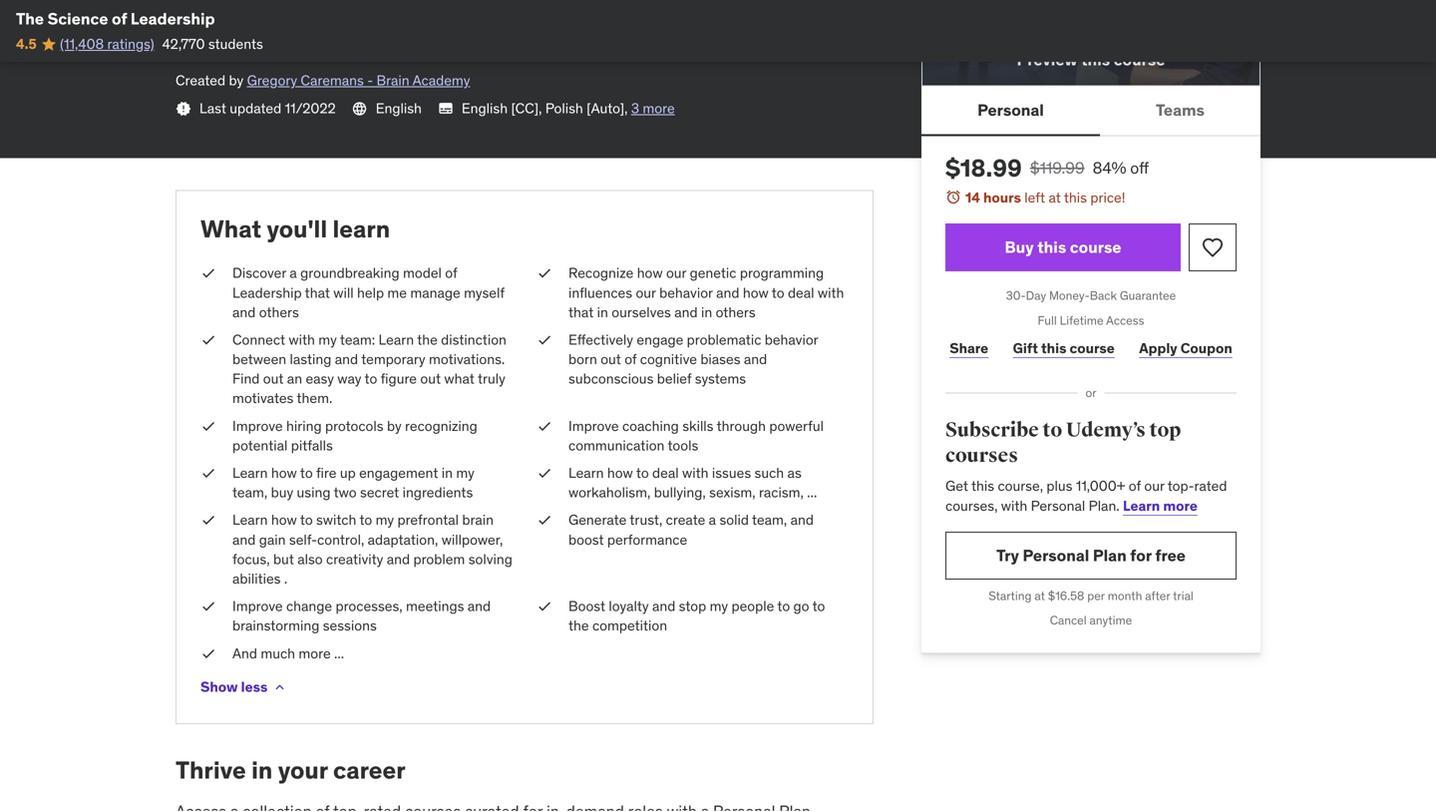 Task type: vqa. For each thing, say whether or not it's contained in the screenshot.
the Gift this course
yes



Task type: describe. For each thing, give the bounding box(es) containing it.
boost
[[569, 597, 606, 615]]

11,000+
[[1076, 477, 1126, 495]]

plan.
[[1089, 497, 1120, 515]]

with inside learn how to deal with issues such as workaholism, bullying, sexism, racism, ...
[[682, 464, 709, 482]]

course language image
[[352, 101, 368, 116]]

tab list containing personal
[[922, 86, 1261, 136]]

... inside learn how to deal with issues such as workaholism, bullying, sexism, racism, ...
[[807, 483, 817, 501]]

control,
[[317, 530, 364, 548]]

bullying,
[[654, 483, 706, 501]]

how for willpower,
[[271, 511, 297, 529]]

buy
[[271, 483, 293, 501]]

$18.99 $119.99 84% off
[[946, 153, 1149, 183]]

skills
[[683, 417, 714, 435]]

back
[[1090, 288, 1117, 303]]

1 horizontal spatial out
[[420, 370, 441, 388]]

get this course, plus 11,000+ of our top-rated courses, with personal plan.
[[946, 477, 1227, 515]]

$18.99
[[946, 153, 1022, 183]]

our for get
[[1145, 477, 1165, 495]]

switch
[[316, 511, 356, 529]]

1 horizontal spatial more
[[643, 99, 675, 117]]

0 horizontal spatial out
[[263, 370, 284, 388]]

what
[[201, 214, 261, 244]]

to right 'go'
[[813, 597, 825, 615]]

them.
[[297, 389, 333, 407]]

apply coupon
[[1139, 339, 1233, 357]]

updated
[[230, 99, 282, 117]]

access
[[1106, 313, 1145, 328]]

an
[[287, 370, 302, 388]]

self-
[[289, 530, 317, 548]]

as
[[788, 464, 802, 482]]

per
[[1088, 588, 1105, 603]]

a inside discover a groundbreaking model of leadership that will help me manage myself and others
[[290, 264, 297, 282]]

1 horizontal spatial 4.5
[[176, 44, 196, 62]]

try personal plan for free
[[997, 545, 1186, 565]]

0 horizontal spatial (11,408 ratings)
[[60, 35, 154, 53]]

a inside generate trust, create a solid team, and boost performance
[[709, 511, 716, 529]]

learn for fire
[[232, 464, 268, 482]]

preview this course button
[[922, 0, 1261, 86]]

processes,
[[336, 597, 403, 615]]

what you'll learn
[[201, 214, 390, 244]]

using
[[297, 483, 331, 501]]

gift this course
[[1013, 339, 1115, 357]]

learn inside connect with my team: learn the distinction between lasting and temporary motivations. find out an easy way to figure out what truly motivates them.
[[379, 331, 414, 349]]

you'll
[[267, 214, 327, 244]]

deal inside learn how to deal with issues such as workaholism, bullying, sexism, racism, ...
[[652, 464, 679, 482]]

lasting
[[290, 350, 332, 368]]

course for gift this course
[[1070, 339, 1115, 357]]

in up problematic at the top of the page
[[701, 303, 712, 321]]

abilities
[[232, 570, 281, 588]]

xsmall image for learn how to deal with issues such as workaholism, bullying, sexism, racism, ...
[[537, 463, 553, 483]]

but
[[273, 550, 294, 568]]

how inside learn how to deal with issues such as workaholism, bullying, sexism, racism, ...
[[607, 464, 633, 482]]

pitfalls
[[291, 436, 333, 454]]

learn right plan.
[[1123, 497, 1160, 515]]

distinction
[[441, 331, 507, 349]]

hiring
[[286, 417, 322, 435]]

how down the programming at the right top of page
[[743, 284, 769, 302]]

try
[[997, 545, 1019, 565]]

14
[[966, 188, 980, 206]]

lifetime
[[1060, 313, 1104, 328]]

gift this course link
[[1009, 329, 1119, 369]]

1 horizontal spatial students
[[422, 44, 477, 62]]

our for recognize
[[636, 284, 656, 302]]

gregory
[[247, 71, 297, 89]]

boost
[[569, 530, 604, 548]]

and inside generate trust, create a solid team, and boost performance
[[791, 511, 814, 529]]

share button
[[946, 329, 993, 369]]

caremans
[[301, 71, 364, 89]]

improve for improve change processes, meetings and brainstorming sessions
[[232, 597, 283, 615]]

this left price!
[[1064, 188, 1087, 206]]

courses
[[946, 443, 1018, 468]]

manage
[[410, 284, 461, 302]]

my inside connect with my team: learn the distinction between lasting and temporary motivations. find out an easy way to figure out what truly motivates them.
[[319, 331, 337, 349]]

in inside learn how to fire up engagement in my team, buy using two secret ingredients
[[442, 464, 453, 482]]

courses,
[[946, 497, 998, 515]]

model
[[403, 264, 442, 282]]

1 horizontal spatial (11,408
[[273, 44, 317, 62]]

science
[[48, 8, 108, 29]]

behavior inside effectively engage problematic behavior born out of cognitive biases and subconscious belief systems
[[765, 331, 818, 349]]

1 horizontal spatial (11,408 ratings)
[[273, 44, 368, 62]]

and inside effectively engage problematic behavior born out of cognitive biases and subconscious belief systems
[[744, 350, 767, 368]]

recognize
[[569, 264, 634, 282]]

with inside connect with my team: learn the distinction between lasting and temporary motivations. find out an easy way to figure out what truly motivates them.
[[289, 331, 315, 349]]

systems
[[695, 370, 746, 388]]

and inside connect with my team: learn the distinction between lasting and temporary motivations. find out an easy way to figure out what truly motivates them.
[[335, 350, 358, 368]]

to inside subscribe to udemy's top courses
[[1043, 418, 1063, 442]]

cancel
[[1050, 613, 1087, 628]]

1 horizontal spatial ratings)
[[321, 44, 368, 62]]

learn how to deal with issues such as workaholism, bullying, sexism, racism, ...
[[569, 464, 817, 501]]

apply
[[1139, 339, 1178, 357]]

buy
[[1005, 237, 1034, 257]]

created by gregory caremans - brain academy
[[176, 71, 470, 89]]

to left 'go'
[[778, 597, 790, 615]]

0 horizontal spatial (11,408
[[60, 35, 104, 53]]

with inside recognize how our genetic programming influences our behavior and how to deal with that in ourselves and in others
[[818, 284, 844, 302]]

xsmall image for boost loyalty and stop my people to go to the competition
[[537, 597, 553, 616]]

that inside discover a groundbreaking model of leadership that will help me manage myself and others
[[305, 284, 330, 302]]

to inside learn how to deal with issues such as workaholism, bullying, sexism, racism, ...
[[636, 464, 649, 482]]

genetic
[[690, 264, 737, 282]]

personal inside 'button'
[[978, 100, 1044, 120]]

share
[[950, 339, 989, 357]]

xsmall image for learn how to fire up engagement in my team, buy using two secret ingredients
[[201, 463, 216, 483]]

effectively engage problematic behavior born out of cognitive biases and subconscious belief systems
[[569, 331, 818, 388]]

xsmall image for effectively engage problematic behavior born out of cognitive biases and subconscious belief systems
[[537, 330, 553, 350]]

buy this course button
[[946, 223, 1181, 271]]

temporary
[[361, 350, 426, 368]]

xsmall image for last updated 11/2022
[[176, 101, 192, 116]]

and inside discover a groundbreaking model of leadership that will help me manage myself and others
[[232, 303, 256, 321]]

truly
[[478, 370, 506, 388]]

show
[[201, 678, 238, 696]]

xsmall image for generate trust, create a solid team, and boost performance
[[537, 510, 553, 530]]

the
[[16, 8, 44, 29]]

and inside improve change processes, meetings and brainstorming sessions
[[468, 597, 491, 615]]

and up focus,
[[232, 530, 256, 548]]

discover a groundbreaking model of leadership that will help me manage myself and others
[[232, 264, 505, 321]]

academy
[[413, 71, 470, 89]]

of right science
[[112, 8, 127, 29]]

english [cc], polish [auto] , 3 more
[[462, 99, 675, 117]]

competition
[[593, 617, 667, 635]]

and inside 'boost loyalty and stop my people to go to the competition'
[[652, 597, 676, 615]]

learn for deal
[[569, 464, 604, 482]]

and down genetic
[[716, 284, 740, 302]]

gain
[[259, 530, 286, 548]]

generate
[[569, 511, 627, 529]]

leadership inside discover a groundbreaking model of leadership that will help me manage myself and others
[[232, 284, 302, 302]]

full
[[1038, 313, 1057, 328]]

figure
[[381, 370, 417, 388]]

14 hours left at this price!
[[966, 188, 1126, 206]]

create
[[666, 511, 706, 529]]

teams
[[1156, 100, 1205, 120]]

apply coupon button
[[1135, 329, 1237, 369]]

loyalty
[[609, 597, 649, 615]]

30-day money-back guarantee full lifetime access
[[1006, 288, 1176, 328]]

1 horizontal spatial 42,770
[[376, 44, 419, 62]]

$119.99
[[1030, 158, 1085, 178]]

meetings
[[406, 597, 464, 615]]

2 vertical spatial personal
[[1023, 545, 1090, 565]]

xsmall image for improve coaching skills through powerful communication tools
[[537, 416, 553, 436]]

out inside effectively engage problematic behavior born out of cognitive biases and subconscious belief systems
[[601, 350, 621, 368]]

protocols
[[325, 417, 384, 435]]

alarm image
[[946, 189, 962, 205]]

top
[[1150, 418, 1181, 442]]

improve for improve hiring protocols by recognizing potential pitfalls
[[232, 417, 283, 435]]

english for english [cc], polish [auto] , 3 more
[[462, 99, 508, 117]]



Task type: locate. For each thing, give the bounding box(es) containing it.
try personal plan for free link
[[946, 532, 1237, 580]]

for
[[1131, 545, 1152, 565]]

to
[[772, 284, 785, 302], [365, 370, 377, 388], [1043, 418, 1063, 442], [300, 464, 313, 482], [636, 464, 649, 482], [300, 511, 313, 529], [360, 511, 372, 529], [778, 597, 790, 615], [813, 597, 825, 615]]

1 horizontal spatial deal
[[788, 284, 815, 302]]

team, left buy
[[232, 483, 268, 501]]

of up learn more link
[[1129, 477, 1141, 495]]

such
[[755, 464, 784, 482]]

our up ourselves
[[636, 284, 656, 302]]

will
[[333, 284, 354, 302]]

tab list
[[922, 86, 1261, 136]]

how
[[637, 264, 663, 282], [743, 284, 769, 302], [271, 464, 297, 482], [607, 464, 633, 482], [271, 511, 297, 529]]

hours
[[984, 188, 1021, 206]]

learn more link
[[1123, 497, 1198, 515]]

xsmall image inside the "show less" button
[[272, 679, 288, 695]]

improve inside the improve hiring protocols by recognizing potential pitfalls
[[232, 417, 283, 435]]

course up teams
[[1114, 49, 1166, 70]]

gift
[[1013, 339, 1038, 357]]

out left what
[[420, 370, 441, 388]]

a
[[290, 264, 297, 282], [709, 511, 716, 529]]

42,770 up created
[[162, 35, 205, 53]]

42,770 up brain
[[376, 44, 419, 62]]

2 vertical spatial more
[[299, 644, 331, 662]]

with up lasting
[[289, 331, 315, 349]]

ratings) up caremans on the top left of page
[[321, 44, 368, 62]]

my right stop
[[710, 597, 728, 615]]

1 vertical spatial that
[[569, 303, 594, 321]]

personal down preview
[[978, 100, 1044, 120]]

generate trust, create a solid team, and boost performance
[[569, 511, 814, 548]]

xsmall image for improve change processes, meetings and brainstorming sessions
[[201, 597, 216, 616]]

tools
[[668, 436, 699, 454]]

off
[[1131, 158, 1149, 178]]

0 vertical spatial the
[[417, 331, 438, 349]]

workaholism,
[[569, 483, 651, 501]]

,
[[625, 99, 628, 117]]

the inside connect with my team: learn the distinction between lasting and temporary motivations. find out an easy way to figure out what truly motivates them.
[[417, 331, 438, 349]]

1 horizontal spatial 42,770 students
[[376, 44, 477, 62]]

this for get
[[972, 477, 995, 495]]

0 horizontal spatial by
[[229, 71, 244, 89]]

1 horizontal spatial a
[[709, 511, 716, 529]]

xsmall image for discover a groundbreaking model of leadership that will help me manage myself and others
[[201, 264, 216, 283]]

0 horizontal spatial our
[[636, 284, 656, 302]]

english right closed captions icon
[[462, 99, 508, 117]]

0 vertical spatial leadership
[[131, 8, 215, 29]]

this up courses,
[[972, 477, 995, 495]]

and down 'adaptation,'
[[387, 550, 410, 568]]

1 horizontal spatial team,
[[752, 511, 787, 529]]

focus,
[[232, 550, 270, 568]]

of up subconscious
[[625, 350, 637, 368]]

improve up communication
[[569, 417, 619, 435]]

more right the 3
[[643, 99, 675, 117]]

learn down potential at the bottom left
[[232, 464, 268, 482]]

easy
[[306, 370, 334, 388]]

0 vertical spatial our
[[666, 264, 687, 282]]

with inside the get this course, plus 11,000+ of our top-rated courses, with personal plan.
[[1001, 497, 1028, 515]]

2 vertical spatial course
[[1070, 339, 1115, 357]]

and up way
[[335, 350, 358, 368]]

(11,408 up gregory on the top left
[[273, 44, 317, 62]]

0 horizontal spatial others
[[259, 303, 299, 321]]

connect with my team: learn the distinction between lasting and temporary motivations. find out an easy way to figure out what truly motivates them.
[[232, 331, 507, 407]]

0 horizontal spatial ratings)
[[107, 35, 154, 53]]

our inside the get this course, plus 11,000+ of our top-rated courses, with personal plan.
[[1145, 477, 1165, 495]]

0 horizontal spatial students
[[208, 35, 263, 53]]

created
[[176, 71, 226, 89]]

... right racism,
[[807, 483, 817, 501]]

by inside the improve hiring protocols by recognizing potential pitfalls
[[387, 417, 402, 435]]

team, inside learn how to fire up engagement in my team, buy using two secret ingredients
[[232, 483, 268, 501]]

the inside 'boost loyalty and stop my people to go to the competition'
[[569, 617, 589, 635]]

my inside learn how to switch to my prefrontal brain and gain self-control, adaptation, willpower, focus, but also creativity and problem solving abilities .
[[376, 511, 394, 529]]

0 vertical spatial team,
[[232, 483, 268, 501]]

course up back
[[1070, 237, 1122, 257]]

buy this course
[[1005, 237, 1122, 257]]

free
[[1156, 545, 1186, 565]]

more right much
[[299, 644, 331, 662]]

in up ingredients
[[442, 464, 453, 482]]

ratings) down 'the science of leadership'
[[107, 35, 154, 53]]

show less
[[201, 678, 268, 696]]

1 horizontal spatial leadership
[[232, 284, 302, 302]]

42,770 students up academy
[[376, 44, 477, 62]]

my inside learn how to fire up engagement in my team, buy using two secret ingredients
[[456, 464, 475, 482]]

how for that
[[637, 264, 663, 282]]

your
[[278, 755, 328, 785]]

and left stop
[[652, 597, 676, 615]]

to down communication
[[636, 464, 649, 482]]

0 horizontal spatial a
[[290, 264, 297, 282]]

english
[[376, 99, 422, 117], [462, 99, 508, 117]]

(11,408 ratings) up created by gregory caremans - brain academy
[[273, 44, 368, 62]]

the
[[417, 331, 438, 349], [569, 617, 589, 635]]

42,770 students up created
[[162, 35, 263, 53]]

1 horizontal spatial by
[[387, 417, 402, 435]]

my up 'adaptation,'
[[376, 511, 394, 529]]

at right left
[[1049, 188, 1061, 206]]

how up workaholism,
[[607, 464, 633, 482]]

0 horizontal spatial deal
[[652, 464, 679, 482]]

in left your on the left bottom
[[251, 755, 273, 785]]

course for preview this course
[[1114, 49, 1166, 70]]

belief
[[657, 370, 692, 388]]

0 vertical spatial at
[[1049, 188, 1061, 206]]

2 horizontal spatial more
[[1164, 497, 1198, 515]]

others inside recognize how our genetic programming influences our behavior and how to deal with that in ourselves and in others
[[716, 303, 756, 321]]

my up ingredients
[[456, 464, 475, 482]]

$16.58
[[1048, 588, 1085, 603]]

sexism,
[[709, 483, 756, 501]]

0 horizontal spatial 42,770 students
[[162, 35, 263, 53]]

1 vertical spatial deal
[[652, 464, 679, 482]]

this for preview
[[1081, 49, 1110, 70]]

willpower,
[[442, 530, 503, 548]]

and
[[232, 644, 257, 662]]

behavior
[[660, 284, 713, 302], [765, 331, 818, 349]]

leadership down discover
[[232, 284, 302, 302]]

leadership
[[131, 8, 215, 29], [232, 284, 302, 302]]

0 horizontal spatial that
[[305, 284, 330, 302]]

price!
[[1091, 188, 1126, 206]]

1 vertical spatial by
[[387, 417, 402, 435]]

how up ourselves
[[637, 264, 663, 282]]

creativity
[[326, 550, 383, 568]]

guarantee
[[1120, 288, 1176, 303]]

1 vertical spatial behavior
[[765, 331, 818, 349]]

learn inside learn how to deal with issues such as workaholism, bullying, sexism, racism, ...
[[569, 464, 604, 482]]

xsmall image
[[176, 101, 192, 116], [201, 264, 216, 283], [537, 264, 553, 283], [537, 330, 553, 350], [537, 416, 553, 436], [537, 463, 553, 483], [201, 510, 216, 530], [537, 510, 553, 530], [201, 644, 216, 663]]

potential
[[232, 436, 288, 454]]

0 horizontal spatial more
[[299, 644, 331, 662]]

performance
[[607, 530, 688, 548]]

team:
[[340, 331, 375, 349]]

coaching
[[622, 417, 679, 435]]

this right buy
[[1038, 237, 1067, 257]]

last
[[200, 99, 226, 117]]

leadership up created
[[131, 8, 215, 29]]

learn inside learn how to switch to my prefrontal brain and gain self-control, adaptation, willpower, focus, but also creativity and problem solving abilities .
[[232, 511, 268, 529]]

(11,408 ratings) down 'the science of leadership'
[[60, 35, 154, 53]]

0 horizontal spatial behavior
[[660, 284, 713, 302]]

change
[[286, 597, 332, 615]]

2 horizontal spatial our
[[1145, 477, 1165, 495]]

0 vertical spatial a
[[290, 264, 297, 282]]

or
[[1086, 385, 1097, 401]]

of inside effectively engage problematic behavior born out of cognitive biases and subconscious belief systems
[[625, 350, 637, 368]]

my inside 'boost loyalty and stop my people to go to the competition'
[[710, 597, 728, 615]]

behavior down genetic
[[660, 284, 713, 302]]

improve inside improve coaching skills through powerful communication tools
[[569, 417, 619, 435]]

month
[[1108, 588, 1143, 603]]

learn up workaholism,
[[569, 464, 604, 482]]

deal down the programming at the right top of page
[[788, 284, 815, 302]]

xsmall image for and much more ...
[[201, 644, 216, 663]]

preview this course
[[1017, 49, 1166, 70]]

2 others from the left
[[716, 303, 756, 321]]

that inside recognize how our genetic programming influences our behavior and how to deal with that in ourselves and in others
[[569, 303, 594, 321]]

learn for switch
[[232, 511, 268, 529]]

anytime
[[1090, 613, 1133, 628]]

our left genetic
[[666, 264, 687, 282]]

teams button
[[1100, 86, 1261, 134]]

0 vertical spatial more
[[643, 99, 675, 117]]

1 others from the left
[[259, 303, 299, 321]]

course down lifetime
[[1070, 339, 1115, 357]]

go
[[794, 597, 810, 615]]

1 horizontal spatial that
[[569, 303, 594, 321]]

1 horizontal spatial english
[[462, 99, 508, 117]]

3
[[631, 99, 639, 117]]

personal down plus on the bottom of page
[[1031, 497, 1086, 515]]

to left udemy's
[[1043, 418, 1063, 442]]

plan
[[1093, 545, 1127, 565]]

[auto]
[[587, 99, 625, 117]]

1 vertical spatial our
[[636, 284, 656, 302]]

the down boost
[[569, 617, 589, 635]]

1 vertical spatial at
[[1035, 588, 1045, 603]]

1 horizontal spatial behavior
[[765, 331, 818, 349]]

course for buy this course
[[1070, 237, 1122, 257]]

(11,408 down science
[[60, 35, 104, 53]]

0 horizontal spatial ...
[[334, 644, 344, 662]]

and up engage at the top left of page
[[675, 303, 698, 321]]

this for gift
[[1041, 339, 1067, 357]]

1 horizontal spatial at
[[1049, 188, 1061, 206]]

others inside discover a groundbreaking model of leadership that will help me manage myself and others
[[259, 303, 299, 321]]

xsmall image for improve hiring protocols by recognizing potential pitfalls
[[201, 416, 216, 436]]

to right way
[[365, 370, 377, 388]]

this inside the get this course, plus 11,000+ of our top-rated courses, with personal plan.
[[972, 477, 995, 495]]

2 english from the left
[[462, 99, 508, 117]]

to left fire
[[300, 464, 313, 482]]

closed captions image
[[438, 100, 454, 116]]

motivates
[[232, 389, 294, 407]]

this right preview
[[1081, 49, 1110, 70]]

0 vertical spatial personal
[[978, 100, 1044, 120]]

at inside starting at $16.58 per month after trial cancel anytime
[[1035, 588, 1045, 603]]

our
[[666, 264, 687, 282], [636, 284, 656, 302], [1145, 477, 1165, 495]]

to inside connect with my team: learn the distinction between lasting and temporary motivations. find out an easy way to figure out what truly motivates them.
[[365, 370, 377, 388]]

a right discover
[[290, 264, 297, 282]]

between
[[232, 350, 286, 368]]

others up problematic at the top of the page
[[716, 303, 756, 321]]

1 english from the left
[[376, 99, 422, 117]]

1 vertical spatial the
[[569, 617, 589, 635]]

1 vertical spatial course
[[1070, 237, 1122, 257]]

behavior inside recognize how our genetic programming influences our behavior and how to deal with that in ourselves and in others
[[660, 284, 713, 302]]

at left $16.58
[[1035, 588, 1045, 603]]

to up self-
[[300, 511, 313, 529]]

stop
[[679, 597, 707, 615]]

more down top-
[[1164, 497, 1198, 515]]

1 vertical spatial a
[[709, 511, 716, 529]]

solving
[[469, 550, 513, 568]]

powerful
[[769, 417, 824, 435]]

to inside recognize how our genetic programming influences our behavior and how to deal with that in ourselves and in others
[[772, 284, 785, 302]]

behavior down the programming at the right top of page
[[765, 331, 818, 349]]

others up connect
[[259, 303, 299, 321]]

improve for improve coaching skills through powerful communication tools
[[569, 417, 619, 435]]

1 horizontal spatial the
[[569, 617, 589, 635]]

0 horizontal spatial 4.5
[[16, 35, 37, 53]]

of inside the get this course, plus 11,000+ of our top-rated courses, with personal plan.
[[1129, 477, 1141, 495]]

4.5 down the
[[16, 35, 37, 53]]

of inside discover a groundbreaking model of leadership that will help me manage myself and others
[[445, 264, 457, 282]]

recognize how our genetic programming influences our behavior and how to deal with that in ourselves and in others
[[569, 264, 844, 321]]

4.5 up created
[[176, 44, 196, 62]]

course,
[[998, 477, 1043, 495]]

1 vertical spatial leadership
[[232, 284, 302, 302]]

influences
[[569, 284, 633, 302]]

out up subconscious
[[601, 350, 621, 368]]

0 vertical spatial by
[[229, 71, 244, 89]]

xsmall image for connect with my team: learn the distinction between lasting and temporary motivations. find out an easy way to figure out what truly motivates them.
[[201, 330, 216, 350]]

how inside learn how to switch to my prefrontal brain and gain self-control, adaptation, willpower, focus, but also creativity and problem solving abilities .
[[271, 511, 297, 529]]

with up bullying,
[[682, 464, 709, 482]]

and down racism,
[[791, 511, 814, 529]]

top-
[[1168, 477, 1195, 495]]

wishlist image
[[1201, 235, 1225, 259]]

with down course,
[[1001, 497, 1028, 515]]

a left "solid"
[[709, 511, 716, 529]]

learn inside learn how to fire up engagement in my team, buy using two secret ingredients
[[232, 464, 268, 482]]

money-
[[1049, 288, 1090, 303]]

up
[[340, 464, 356, 482]]

with down the programming at the right top of page
[[818, 284, 844, 302]]

subconscious
[[569, 370, 654, 388]]

0 vertical spatial deal
[[788, 284, 815, 302]]

personal inside the get this course, plus 11,000+ of our top-rated courses, with personal plan.
[[1031, 497, 1086, 515]]

0 vertical spatial course
[[1114, 49, 1166, 70]]

the science of leadership
[[16, 8, 215, 29]]

english down brain
[[376, 99, 422, 117]]

help
[[357, 284, 384, 302]]

0 horizontal spatial 42,770
[[162, 35, 205, 53]]

groundbreaking
[[300, 264, 400, 282]]

subscribe to udemy's top courses
[[946, 418, 1181, 468]]

people
[[732, 597, 774, 615]]

brain
[[377, 71, 410, 89]]

personal up $16.58
[[1023, 545, 1090, 565]]

students up academy
[[422, 44, 477, 62]]

course
[[1114, 49, 1166, 70], [1070, 237, 1122, 257], [1070, 339, 1115, 357]]

to right switch
[[360, 511, 372, 529]]

improve inside improve change processes, meetings and brainstorming sessions
[[232, 597, 283, 615]]

team, inside generate trust, create a solid team, and boost performance
[[752, 511, 787, 529]]

how for ingredients
[[271, 464, 297, 482]]

1 horizontal spatial our
[[666, 264, 687, 282]]

to inside learn how to fire up engagement in my team, buy using two secret ingredients
[[300, 464, 313, 482]]

deal inside recognize how our genetic programming influences our behavior and how to deal with that in ourselves and in others
[[788, 284, 815, 302]]

adaptation,
[[368, 530, 438, 548]]

our up the 'learn more'
[[1145, 477, 1165, 495]]

2 vertical spatial our
[[1145, 477, 1165, 495]]

how up gain
[[271, 511, 297, 529]]

brainstorming
[[232, 617, 320, 635]]

xsmall image for recognize how our genetic programming influences our behavior and how to deal with that in ourselves and in others
[[537, 264, 553, 283]]

communication
[[569, 436, 665, 454]]

this right gift
[[1041, 339, 1067, 357]]

ratings)
[[107, 35, 154, 53], [321, 44, 368, 62]]

1 vertical spatial ...
[[334, 644, 344, 662]]

ingredients
[[403, 483, 473, 501]]

1 vertical spatial more
[[1164, 497, 1198, 515]]

english for english
[[376, 99, 422, 117]]

xsmall image for learn how to switch to my prefrontal brain and gain self-control, adaptation, willpower, focus, but also creativity and problem solving abilities .
[[201, 510, 216, 530]]

coupon
[[1181, 339, 1233, 357]]

0 horizontal spatial at
[[1035, 588, 1045, 603]]

how inside learn how to fire up engagement in my team, buy using two secret ingredients
[[271, 464, 297, 482]]

42,770
[[162, 35, 205, 53], [376, 44, 419, 62]]

0 horizontal spatial team,
[[232, 483, 268, 501]]

deal up bullying,
[[652, 464, 679, 482]]

of up manage
[[445, 264, 457, 282]]

the up temporary
[[417, 331, 438, 349]]

1 vertical spatial team,
[[752, 511, 787, 529]]

in down influences
[[597, 303, 608, 321]]

1 vertical spatial personal
[[1031, 497, 1086, 515]]

0 horizontal spatial leadership
[[131, 8, 215, 29]]

improve up brainstorming
[[232, 597, 283, 615]]

xsmall image
[[201, 330, 216, 350], [201, 416, 216, 436], [201, 463, 216, 483], [201, 597, 216, 616], [537, 597, 553, 616], [272, 679, 288, 695]]

team, down racism,
[[752, 511, 787, 529]]

4.5
[[16, 35, 37, 53], [176, 44, 196, 62]]

that
[[305, 284, 330, 302], [569, 303, 594, 321]]

0 vertical spatial ...
[[807, 483, 817, 501]]

that left will
[[305, 284, 330, 302]]

and right biases
[[744, 350, 767, 368]]

and up connect
[[232, 303, 256, 321]]

1 horizontal spatial others
[[716, 303, 756, 321]]

0 vertical spatial behavior
[[660, 284, 713, 302]]

1 horizontal spatial ...
[[807, 483, 817, 501]]

this for buy
[[1038, 237, 1067, 257]]

by up updated
[[229, 71, 244, 89]]

0 vertical spatial that
[[305, 284, 330, 302]]

to down the programming at the right top of page
[[772, 284, 785, 302]]

0 horizontal spatial english
[[376, 99, 422, 117]]

and right meetings in the bottom left of the page
[[468, 597, 491, 615]]

0 horizontal spatial the
[[417, 331, 438, 349]]

problematic
[[687, 331, 762, 349]]

that down influences
[[569, 303, 594, 321]]

students up created
[[208, 35, 263, 53]]

2 horizontal spatial out
[[601, 350, 621, 368]]

subscribe
[[946, 418, 1039, 442]]

learn up gain
[[232, 511, 268, 529]]

improve up potential at the bottom left
[[232, 417, 283, 435]]

how up buy
[[271, 464, 297, 482]]



